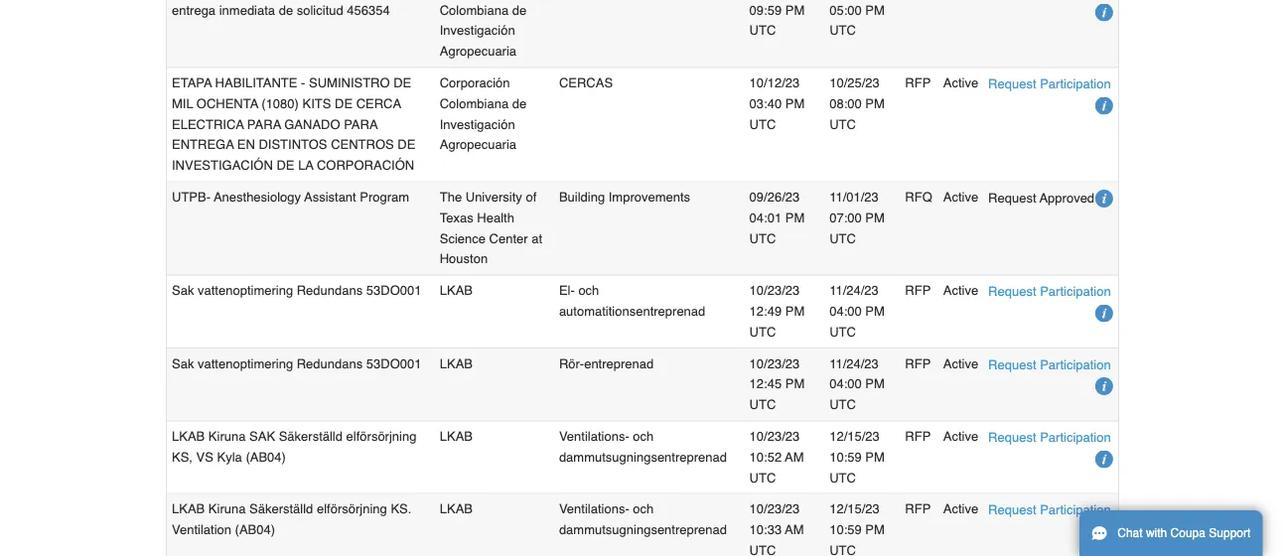 Task type: describe. For each thing, give the bounding box(es) containing it.
active for 10/23/23 12:45 pm utc
[[943, 356, 979, 371]]

building
[[559, 190, 605, 204]]

11/01/23
[[830, 190, 879, 204]]

utc right the 10/23/23 10:33 am utc
[[830, 543, 856, 556]]

10/23/23 12:49 pm utc
[[750, 283, 805, 339]]

lkab for 10/23/23 12:45 pm utc
[[440, 356, 473, 371]]

corporación colombiana de investigación agropecuaria
[[440, 75, 527, 152]]

active for 10/12/23 03:40 pm utc
[[943, 75, 979, 90]]

science
[[440, 231, 486, 246]]

investigación
[[440, 117, 515, 132]]

with
[[1146, 526, 1167, 540]]

rfp for 10/23/23 12:49 pm utc
[[905, 283, 931, 298]]

anesthesiology
[[214, 190, 301, 204]]

corporación
[[440, 75, 510, 90]]

active for 10/23/23 10:52 am utc
[[943, 429, 979, 444]]

12/15/23 10:59 pm utc for 10/23/23 10:52 am utc
[[830, 429, 885, 485]]

11/24/23 for 10/23/23 12:49 pm utc
[[830, 283, 879, 298]]

request approved
[[989, 190, 1095, 205]]

10:59 for 10/23/23 10:33 am utc
[[830, 522, 862, 537]]

request participation for 10/12/23 03:40 pm utc
[[989, 76, 1111, 91]]

center
[[489, 231, 528, 246]]

at
[[532, 231, 542, 246]]

entrega
[[172, 137, 234, 152]]

pm inside 09/26/23 04:01 pm utc
[[786, 210, 805, 225]]

10/25/23
[[830, 75, 880, 90]]

10/23/23 12:45 pm utc
[[750, 356, 805, 412]]

rfq
[[905, 190, 933, 204]]

la
[[298, 158, 314, 173]]

etapa
[[172, 75, 212, 90]]

utc inside 09/26/23 04:01 pm utc
[[750, 231, 776, 246]]

coupa
[[1171, 526, 1206, 540]]

chat with coupa support button
[[1080, 511, 1263, 556]]

10/25/23 08:00 pm utc
[[830, 75, 885, 132]]

12/15/23 10:59 pm utc for 10/23/23 10:33 am utc
[[830, 502, 885, 556]]

rör-entreprenad
[[559, 356, 654, 371]]

ventilations- for 10/23/23 10:52 am utc
[[559, 429, 630, 444]]

automatitionsentreprenad
[[559, 304, 706, 319]]

the
[[440, 190, 462, 204]]

utc right 10/23/23 12:49 pm utc on the bottom of page
[[830, 324, 856, 339]]

04:00 for 10/23/23 12:49 pm utc
[[830, 304, 862, 319]]

10/23/23 for 12:45
[[750, 356, 800, 371]]

(ab04) inside lkab kiruna sak säkerställd elförsörjning ks, vs kyla (ab04)
[[246, 450, 286, 464]]

chat with coupa support
[[1118, 526, 1251, 540]]

53do001 for el- och automatitionsentreprenad
[[366, 283, 422, 298]]

etapa habilitante - suministro de mil ochenta (1080) kits de cerca electrica para ganado para entrega en distintos centros de investigación de la corporación
[[172, 75, 416, 173]]

lkab inside lkab kiruna säkerställd elförsörjning ks. ventilation (ab04)
[[172, 502, 205, 517]]

de down suministro
[[335, 96, 353, 111]]

assistant
[[304, 190, 356, 204]]

improvements
[[609, 190, 691, 204]]

de left la
[[277, 158, 295, 173]]

kits
[[302, 96, 331, 111]]

utc inside 10/23/23 12:45 pm utc
[[750, 397, 776, 412]]

utc inside "10/25/23 08:00 pm utc"
[[830, 117, 856, 132]]

am for 10:52
[[785, 450, 804, 464]]

utc inside the 10/23/23 10:33 am utc
[[750, 543, 776, 556]]

och for 10/23/23 10:33 am utc
[[633, 502, 654, 517]]

el- och automatitionsentreprenad
[[559, 283, 706, 319]]

11/24/23 04:00 pm utc for 10/23/23 12:49 pm utc
[[830, 283, 885, 339]]

request for 10/23/23 10:33 am utc
[[989, 503, 1037, 518]]

10/12/23 03:40 pm utc
[[750, 75, 805, 132]]

12/15/23 for 10/23/23 10:52 am utc
[[830, 429, 880, 444]]

10/23/23 10:52 am utc
[[750, 429, 804, 485]]

pm inside 10/12/23 03:40 pm utc
[[786, 96, 805, 111]]

dammutsugningsentreprenad for 10:52
[[559, 450, 727, 464]]

10/23/23 for 12:49
[[750, 283, 800, 298]]

utc inside 10/23/23 12:49 pm utc
[[750, 324, 776, 339]]

participation for 10/23/23 12:45 pm utc
[[1040, 357, 1111, 372]]

am for 10:33
[[785, 522, 804, 537]]

participation for 10/23/23 10:52 am utc
[[1040, 430, 1111, 445]]

2 request from the top
[[989, 190, 1037, 205]]

lkab for 10/23/23 10:33 am utc
[[440, 502, 473, 517]]

request participation for 10/23/23 12:45 pm utc
[[989, 357, 1111, 372]]

request participation button for 10/12/23 03:40 pm utc
[[989, 73, 1111, 94]]

request for 10/12/23 03:40 pm utc
[[989, 76, 1037, 91]]

electrica
[[172, 117, 244, 132]]

09/26/23
[[750, 190, 800, 204]]

07:00
[[830, 210, 862, 225]]

program
[[360, 190, 409, 204]]

ventilation
[[172, 522, 231, 537]]

ks.
[[391, 502, 412, 517]]

lkab inside lkab kiruna sak säkerställd elförsörjning ks, vs kyla (ab04)
[[172, 429, 205, 444]]

request participation for 10/23/23 10:52 am utc
[[989, 430, 1111, 445]]

ks,
[[172, 450, 193, 464]]

request for 10/23/23 10:52 am utc
[[989, 430, 1037, 445]]

och for 10/23/23 10:52 am utc
[[633, 429, 654, 444]]

university
[[466, 190, 522, 204]]

03:40
[[750, 96, 782, 111]]

agropecuaria
[[440, 137, 517, 152]]

sak for rör-entreprenad
[[172, 356, 194, 371]]

08:00
[[830, 96, 862, 111]]

10/23/23 for 10:33
[[750, 502, 800, 517]]

houston
[[440, 252, 488, 266]]

kyla
[[217, 450, 242, 464]]

-
[[301, 75, 305, 90]]

04:01
[[750, 210, 782, 225]]

lkab kiruna säkerställd elförsörjning ks. ventilation (ab04)
[[172, 502, 412, 537]]

request participation button for 10/23/23 10:52 am utc
[[989, 427, 1111, 448]]

request participation for 10/23/23 10:33 am utc
[[989, 503, 1111, 518]]

utpb- anesthesiology assistant program
[[172, 190, 409, 204]]

pm inside 10/23/23 12:49 pm utc
[[786, 304, 805, 319]]

investigación
[[172, 158, 273, 173]]

suministro
[[309, 75, 390, 90]]

pm inside 10/23/23 12:45 pm utc
[[786, 377, 805, 392]]

rfp for 10/23/23 10:52 am utc
[[905, 429, 931, 444]]

redundans for el- och automatitionsentreprenad
[[297, 283, 363, 298]]

10/23/23 for 10:52
[[750, 429, 800, 444]]

rfp for 10/23/23 10:33 am utc
[[905, 502, 931, 517]]



Task type: vqa. For each thing, say whether or not it's contained in the screenshot.
the 11/24/23 04:00 PM UTC related to 10/23/23 12:45 PM UTC
yes



Task type: locate. For each thing, give the bounding box(es) containing it.
utc right 10/23/23 10:52 am utc
[[830, 470, 856, 485]]

1 request participation button from the top
[[989, 73, 1111, 94]]

1 vertical spatial (ab04)
[[235, 522, 275, 537]]

sak vattenoptimering redundans 53do001
[[172, 283, 422, 298], [172, 356, 422, 371]]

12/15/23 right the 10/23/23 10:33 am utc
[[830, 502, 880, 517]]

request for 10/23/23 12:49 pm utc
[[989, 284, 1037, 299]]

3 participation from the top
[[1040, 357, 1111, 372]]

pm down 10/12/23
[[786, 96, 805, 111]]

3 request participation from the top
[[989, 357, 1111, 372]]

am right 10:52
[[785, 450, 804, 464]]

0 vertical spatial redundans
[[297, 283, 363, 298]]

2 dammutsugningsentreprenad from the top
[[559, 522, 727, 537]]

para up centros
[[344, 117, 378, 132]]

de up cerca
[[394, 75, 412, 90]]

texas
[[440, 210, 474, 225]]

2 request participation button from the top
[[989, 281, 1111, 302]]

och
[[579, 283, 599, 298], [633, 429, 654, 444], [633, 502, 654, 517]]

10/23/23 inside 10/23/23 10:52 am utc
[[750, 429, 800, 444]]

(ab04)
[[246, 450, 286, 464], [235, 522, 275, 537]]

2 kiruna from the top
[[208, 502, 246, 517]]

lkab
[[440, 283, 473, 298], [440, 356, 473, 371], [172, 429, 205, 444], [440, 429, 473, 444], [172, 502, 205, 517], [440, 502, 473, 517]]

4 rfp from the top
[[905, 429, 931, 444]]

10/23/23 10:33 am utc
[[750, 502, 804, 556]]

2 10/23/23 from the top
[[750, 356, 800, 371]]

10:59 right the 10/23/23 10:33 am utc
[[830, 522, 862, 537]]

ganado
[[284, 117, 340, 132]]

building improvements
[[559, 190, 691, 204]]

1 rfp from the top
[[905, 75, 931, 90]]

0 vertical spatial 11/24/23
[[830, 283, 879, 298]]

och for 10/23/23 12:49 pm utc
[[579, 283, 599, 298]]

11/24/23 04:00 pm utc right 10/23/23 12:49 pm utc on the bottom of page
[[830, 283, 885, 339]]

4 participation from the top
[[1040, 430, 1111, 445]]

4 request from the top
[[989, 357, 1037, 372]]

active for 09/26/23 04:01 pm utc
[[943, 190, 979, 204]]

sak vattenoptimering redundans 53do001 for el- och automatitionsentreprenad
[[172, 283, 422, 298]]

12/15/23
[[830, 429, 880, 444], [830, 502, 880, 517]]

2 para from the left
[[344, 117, 378, 132]]

pm right 12:49
[[786, 304, 805, 319]]

1 sak from the top
[[172, 283, 194, 298]]

request participation
[[989, 76, 1111, 91], [989, 284, 1111, 299], [989, 357, 1111, 372], [989, 430, 1111, 445], [989, 503, 1111, 518]]

10/12/23
[[750, 75, 800, 90]]

cercas
[[559, 75, 613, 90]]

kiruna up kyla at the bottom of the page
[[208, 429, 246, 444]]

1 request participation from the top
[[989, 76, 1111, 91]]

entreprenad
[[584, 356, 654, 371]]

redundans for rör-entreprenad
[[297, 356, 363, 371]]

ochenta
[[196, 96, 258, 111]]

04:00 for 10/23/23 12:45 pm utc
[[830, 377, 862, 392]]

pm right 10/23/23 10:52 am utc
[[866, 450, 885, 464]]

pm inside 11/01/23 07:00 pm utc
[[866, 210, 885, 225]]

10:52
[[750, 450, 782, 464]]

10/23/23 up "12:45"
[[750, 356, 800, 371]]

0 vertical spatial sak vattenoptimering redundans 53do001
[[172, 283, 422, 298]]

utc inside 10/12/23 03:40 pm utc
[[750, 117, 776, 132]]

3 10/23/23 from the top
[[750, 429, 800, 444]]

10:33
[[750, 522, 782, 537]]

ventilations- for 10/23/23 10:33 am utc
[[559, 502, 630, 517]]

2 11/24/23 04:00 pm utc from the top
[[830, 356, 885, 412]]

11/24/23 04:00 pm utc for 10/23/23 12:45 pm utc
[[830, 356, 885, 412]]

2 ventilations- och dammutsugningsentreprenad from the top
[[559, 502, 727, 537]]

request participation button
[[989, 73, 1111, 94], [989, 281, 1111, 302], [989, 354, 1111, 375], [989, 427, 1111, 448], [989, 500, 1111, 521]]

1 vertical spatial 12/15/23
[[830, 502, 880, 517]]

de right centros
[[398, 137, 416, 152]]

centros
[[331, 137, 394, 152]]

04:00 right 10/23/23 12:45 pm utc
[[830, 377, 862, 392]]

1 vertical spatial am
[[785, 522, 804, 537]]

para down (1080)
[[247, 117, 281, 132]]

am inside 10/23/23 10:52 am utc
[[785, 450, 804, 464]]

en
[[237, 137, 255, 152]]

12/15/23 right 10/23/23 10:52 am utc
[[830, 429, 880, 444]]

3 rfp from the top
[[905, 356, 931, 371]]

sak for el- och automatitionsentreprenad
[[172, 283, 194, 298]]

sak
[[249, 429, 275, 444]]

säkerställd inside lkab kiruna sak säkerställd elförsörjning ks, vs kyla (ab04)
[[279, 429, 343, 444]]

pm right the 10/23/23 10:33 am utc
[[866, 522, 885, 537]]

1 53do001 from the top
[[366, 283, 422, 298]]

1 vertical spatial dammutsugningsentreprenad
[[559, 522, 727, 537]]

request participation for 10/23/23 12:49 pm utc
[[989, 284, 1111, 299]]

0 vertical spatial och
[[579, 283, 599, 298]]

0 vertical spatial 12/15/23
[[830, 429, 880, 444]]

1 vertical spatial säkerställd
[[249, 502, 313, 517]]

1 12/15/23 10:59 pm utc from the top
[[830, 429, 885, 485]]

active for 10/23/23 12:49 pm utc
[[943, 283, 979, 298]]

10:59
[[830, 450, 862, 464], [830, 522, 862, 537]]

redundans up lkab kiruna sak säkerställd elförsörjning ks, vs kyla (ab04)
[[297, 356, 363, 371]]

1 vertical spatial ventilations-
[[559, 502, 630, 517]]

pm down 10/25/23
[[866, 96, 885, 111]]

12:49
[[750, 304, 782, 319]]

kiruna inside lkab kiruna sak säkerställd elförsörjning ks, vs kyla (ab04)
[[208, 429, 246, 444]]

health
[[477, 210, 514, 225]]

pm down 09/26/23
[[786, 210, 805, 225]]

kiruna for vs
[[208, 429, 246, 444]]

12:45
[[750, 377, 782, 392]]

utc down 10:33 at right bottom
[[750, 543, 776, 556]]

rör-
[[559, 356, 584, 371]]

1 sak vattenoptimering redundans 53do001 from the top
[[172, 283, 422, 298]]

1 vertical spatial sak
[[172, 356, 194, 371]]

säkerställd down lkab kiruna sak säkerställd elförsörjning ks, vs kyla (ab04)
[[249, 502, 313, 517]]

10/23/23 inside 10/23/23 12:49 pm utc
[[750, 283, 800, 298]]

2 11/24/23 from the top
[[830, 356, 879, 371]]

elförsörjning up ks.
[[346, 429, 417, 444]]

utc down "12:45"
[[750, 397, 776, 412]]

request
[[989, 76, 1037, 91], [989, 190, 1037, 205], [989, 284, 1037, 299], [989, 357, 1037, 372], [989, 430, 1037, 445], [989, 503, 1037, 518]]

pm right "12:45"
[[786, 377, 805, 392]]

para
[[247, 117, 281, 132], [344, 117, 378, 132]]

1 ventilations- och dammutsugningsentreprenad from the top
[[559, 429, 727, 464]]

lkab kiruna sak säkerställd elförsörjning ks, vs kyla (ab04)
[[172, 429, 417, 464]]

0 vertical spatial 12/15/23 10:59 pm utc
[[830, 429, 885, 485]]

vattenoptimering down anesthesiology
[[198, 283, 293, 298]]

vattenoptimering for rör-entreprenad
[[198, 356, 293, 371]]

säkerställd right sak
[[279, 429, 343, 444]]

säkerställd inside lkab kiruna säkerställd elförsörjning ks. ventilation (ab04)
[[249, 502, 313, 517]]

1 redundans from the top
[[297, 283, 363, 298]]

kiruna up ventilation
[[208, 502, 246, 517]]

1 vertical spatial 04:00
[[830, 377, 862, 392]]

säkerställd
[[279, 429, 343, 444], [249, 502, 313, 517]]

1 10:59 from the top
[[830, 450, 862, 464]]

de
[[394, 75, 412, 90], [335, 96, 353, 111], [398, 137, 416, 152], [277, 158, 295, 173]]

1 vertical spatial ventilations- och dammutsugningsentreprenad
[[559, 502, 727, 537]]

utc down 12:49
[[750, 324, 776, 339]]

0 vertical spatial 04:00
[[830, 304, 862, 319]]

11/24/23 right 10/23/23 12:45 pm utc
[[830, 356, 879, 371]]

rfp for 10/12/23 03:40 pm utc
[[905, 75, 931, 90]]

request participation button for 10/23/23 12:49 pm utc
[[989, 281, 1111, 302]]

0 vertical spatial 53do001
[[366, 283, 422, 298]]

11/24/23 down 11/01/23 07:00 pm utc at the top right
[[830, 283, 879, 298]]

2 sak vattenoptimering redundans 53do001 from the top
[[172, 356, 422, 371]]

vattenoptimering
[[198, 283, 293, 298], [198, 356, 293, 371]]

2 active from the top
[[943, 190, 979, 204]]

1 vertical spatial 11/24/23 04:00 pm utc
[[830, 356, 885, 412]]

kiruna inside lkab kiruna säkerställd elförsörjning ks. ventilation (ab04)
[[208, 502, 246, 517]]

0 vertical spatial (ab04)
[[246, 450, 286, 464]]

utc down 03:40
[[750, 117, 776, 132]]

0 vertical spatial säkerställd
[[279, 429, 343, 444]]

sak up ks,
[[172, 356, 194, 371]]

participation for 10/23/23 10:33 am utc
[[1040, 503, 1111, 518]]

corporación
[[317, 158, 414, 173]]

2 am from the top
[[785, 522, 804, 537]]

distintos
[[259, 137, 327, 152]]

pm right 10/23/23 12:45 pm utc
[[866, 377, 885, 392]]

am right 10:33 at right bottom
[[785, 522, 804, 537]]

1 vertical spatial redundans
[[297, 356, 363, 371]]

10:59 right 10/23/23 10:52 am utc
[[830, 450, 862, 464]]

rfp for 10/23/23 12:45 pm utc
[[905, 356, 931, 371]]

2 sak from the top
[[172, 356, 194, 371]]

elförsörjning inside lkab kiruna sak säkerställd elförsörjning ks, vs kyla (ab04)
[[346, 429, 417, 444]]

the university of texas health science center at houston
[[440, 190, 542, 266]]

chat
[[1118, 526, 1143, 540]]

1 kiruna from the top
[[208, 429, 246, 444]]

5 active from the top
[[943, 429, 979, 444]]

sak down the utpb-
[[172, 283, 194, 298]]

vattenoptimering for el- och automatitionsentreprenad
[[198, 283, 293, 298]]

1 vertical spatial vattenoptimering
[[198, 356, 293, 371]]

de
[[512, 96, 527, 111]]

1 12/15/23 from the top
[[830, 429, 880, 444]]

elförsörjning left ks.
[[317, 502, 387, 517]]

1 vertical spatial 10:59
[[830, 522, 862, 537]]

1 10/23/23 from the top
[[750, 283, 800, 298]]

colombiana
[[440, 96, 509, 111]]

1 11/24/23 from the top
[[830, 283, 879, 298]]

12/15/23 10:59 pm utc right the 10/23/23 10:33 am utc
[[830, 502, 885, 556]]

1 participation from the top
[[1040, 76, 1111, 91]]

request participation button for 10/23/23 12:45 pm utc
[[989, 354, 1111, 375]]

12/15/23 for 10/23/23 10:33 am utc
[[830, 502, 880, 517]]

2 redundans from the top
[[297, 356, 363, 371]]

6 request from the top
[[989, 503, 1037, 518]]

1 para from the left
[[247, 117, 281, 132]]

lkab for 10/23/23 10:52 am utc
[[440, 429, 473, 444]]

elförsörjning inside lkab kiruna säkerställd elförsörjning ks. ventilation (ab04)
[[317, 502, 387, 517]]

3 request from the top
[[989, 284, 1037, 299]]

vs
[[196, 450, 213, 464]]

10/23/23 inside 10/23/23 12:45 pm utc
[[750, 356, 800, 371]]

utc right 10/23/23 12:45 pm utc
[[830, 397, 856, 412]]

support
[[1209, 526, 1251, 540]]

5 request from the top
[[989, 430, 1037, 445]]

active
[[943, 75, 979, 90], [943, 190, 979, 204], [943, 283, 979, 298], [943, 356, 979, 371], [943, 429, 979, 444], [943, 502, 979, 517]]

10/23/23 up 10:52
[[750, 429, 800, 444]]

(1080)
[[262, 96, 299, 111]]

0 vertical spatial 11/24/23 04:00 pm utc
[[830, 283, 885, 339]]

of
[[526, 190, 537, 204]]

am inside the 10/23/23 10:33 am utc
[[785, 522, 804, 537]]

4 active from the top
[[943, 356, 979, 371]]

redundans down assistant
[[297, 283, 363, 298]]

10/23/23
[[750, 283, 800, 298], [750, 356, 800, 371], [750, 429, 800, 444], [750, 502, 800, 517]]

2 participation from the top
[[1040, 284, 1111, 299]]

5 rfp from the top
[[905, 502, 931, 517]]

2 10:59 from the top
[[830, 522, 862, 537]]

participation
[[1040, 76, 1111, 91], [1040, 284, 1111, 299], [1040, 357, 1111, 372], [1040, 430, 1111, 445], [1040, 503, 1111, 518]]

10:59 for 10/23/23 10:52 am utc
[[830, 450, 862, 464]]

3 request participation button from the top
[[989, 354, 1111, 375]]

1 active from the top
[[943, 75, 979, 90]]

(ab04) inside lkab kiruna säkerställd elförsörjning ks. ventilation (ab04)
[[235, 522, 275, 537]]

1 ventilations- from the top
[[559, 429, 630, 444]]

participation for 10/23/23 12:49 pm utc
[[1040, 284, 1111, 299]]

utc
[[750, 117, 776, 132], [830, 117, 856, 132], [750, 231, 776, 246], [830, 231, 856, 246], [750, 324, 776, 339], [830, 324, 856, 339], [750, 397, 776, 412], [830, 397, 856, 412], [750, 470, 776, 485], [830, 470, 856, 485], [750, 543, 776, 556], [830, 543, 856, 556]]

4 request participation button from the top
[[989, 427, 1111, 448]]

1 vattenoptimering from the top
[[198, 283, 293, 298]]

habilitante
[[215, 75, 297, 90]]

10/23/23 inside the 10/23/23 10:33 am utc
[[750, 502, 800, 517]]

2 request participation from the top
[[989, 284, 1111, 299]]

ventilations- och dammutsugningsentreprenad for 10:33
[[559, 502, 727, 537]]

pm down 11/01/23
[[866, 210, 885, 225]]

2 04:00 from the top
[[830, 377, 862, 392]]

cerca
[[356, 96, 402, 111]]

kiruna for (ab04)
[[208, 502, 246, 517]]

ventilations- och dammutsugningsentreprenad
[[559, 429, 727, 464], [559, 502, 727, 537]]

ventilations- och dammutsugningsentreprenad for 10:52
[[559, 429, 727, 464]]

0 vertical spatial kiruna
[[208, 429, 246, 444]]

utc down the 07:00
[[830, 231, 856, 246]]

mil
[[172, 96, 193, 111]]

11/24/23 for 10/23/23 12:45 pm utc
[[830, 356, 879, 371]]

participation for 10/12/23 03:40 pm utc
[[1040, 76, 1111, 91]]

2 12/15/23 10:59 pm utc from the top
[[830, 502, 885, 556]]

pm inside "10/25/23 08:00 pm utc"
[[866, 96, 885, 111]]

4 10/23/23 from the top
[[750, 502, 800, 517]]

0 vertical spatial am
[[785, 450, 804, 464]]

utc inside 10/23/23 10:52 am utc
[[750, 470, 776, 485]]

pm down 11/01/23 07:00 pm utc at the top right
[[866, 304, 885, 319]]

09/26/23 04:01 pm utc
[[750, 190, 805, 246]]

utc down 04:01
[[750, 231, 776, 246]]

och inside el- och automatitionsentreprenad
[[579, 283, 599, 298]]

1 dammutsugningsentreprenad from the top
[[559, 450, 727, 464]]

el-
[[559, 283, 575, 298]]

kiruna
[[208, 429, 246, 444], [208, 502, 246, 517]]

0 vertical spatial vattenoptimering
[[198, 283, 293, 298]]

pm
[[786, 96, 805, 111], [866, 96, 885, 111], [786, 210, 805, 225], [866, 210, 885, 225], [786, 304, 805, 319], [866, 304, 885, 319], [786, 377, 805, 392], [866, 377, 885, 392], [866, 450, 885, 464], [866, 522, 885, 537]]

12/15/23 10:59 pm utc
[[830, 429, 885, 485], [830, 502, 885, 556]]

2 12/15/23 from the top
[[830, 502, 880, 517]]

10/23/23 up 12:49
[[750, 283, 800, 298]]

0 vertical spatial ventilations- och dammutsugningsentreprenad
[[559, 429, 727, 464]]

2 rfp from the top
[[905, 283, 931, 298]]

1 vertical spatial och
[[633, 429, 654, 444]]

utc down "08:00"
[[830, 117, 856, 132]]

sak vattenoptimering redundans 53do001 for rör-entreprenad
[[172, 356, 422, 371]]

0 vertical spatial elförsörjning
[[346, 429, 417, 444]]

2 vertical spatial och
[[633, 502, 654, 517]]

request for 10/23/23 12:45 pm utc
[[989, 357, 1037, 372]]

1 request from the top
[[989, 76, 1037, 91]]

11/24/23 04:00 pm utc right 10/23/23 12:45 pm utc
[[830, 356, 885, 412]]

lkab for 10/23/23 12:49 pm utc
[[440, 283, 473, 298]]

12/15/23 10:59 pm utc right 10/23/23 10:52 am utc
[[830, 429, 885, 485]]

04:00 right 10/23/23 12:49 pm utc on the bottom of page
[[830, 304, 862, 319]]

3 active from the top
[[943, 283, 979, 298]]

4 request participation from the top
[[989, 430, 1111, 445]]

11/01/23 07:00 pm utc
[[830, 190, 885, 246]]

sak
[[172, 283, 194, 298], [172, 356, 194, 371]]

0 vertical spatial 10:59
[[830, 450, 862, 464]]

approved
[[1040, 190, 1095, 205]]

active for 10/23/23 10:33 am utc
[[943, 502, 979, 517]]

1 vertical spatial elförsörjning
[[317, 502, 387, 517]]

0 horizontal spatial para
[[247, 117, 281, 132]]

vattenoptimering up sak
[[198, 356, 293, 371]]

6 active from the top
[[943, 502, 979, 517]]

2 ventilations- from the top
[[559, 502, 630, 517]]

request participation button for 10/23/23 10:33 am utc
[[989, 500, 1111, 521]]

1 am from the top
[[785, 450, 804, 464]]

11/24/23
[[830, 283, 879, 298], [830, 356, 879, 371]]

dammutsugningsentreprenad for 10:33
[[559, 522, 727, 537]]

0 vertical spatial ventilations-
[[559, 429, 630, 444]]

2 vattenoptimering from the top
[[198, 356, 293, 371]]

2 53do001 from the top
[[366, 356, 422, 371]]

utc inside 11/01/23 07:00 pm utc
[[830, 231, 856, 246]]

5 request participation from the top
[[989, 503, 1111, 518]]

1 vertical spatial 11/24/23
[[830, 356, 879, 371]]

am
[[785, 450, 804, 464], [785, 522, 804, 537]]

1 vertical spatial kiruna
[[208, 502, 246, 517]]

sak vattenoptimering redundans 53do001 down utpb- anesthesiology assistant program
[[172, 283, 422, 298]]

sak vattenoptimering redundans 53do001 up sak
[[172, 356, 422, 371]]

1 vertical spatial 12/15/23 10:59 pm utc
[[830, 502, 885, 556]]

5 request participation button from the top
[[989, 500, 1111, 521]]

53do001
[[366, 283, 422, 298], [366, 356, 422, 371]]

(ab04) right ventilation
[[235, 522, 275, 537]]

1 vertical spatial 53do001
[[366, 356, 422, 371]]

1 horizontal spatial para
[[344, 117, 378, 132]]

rfp
[[905, 75, 931, 90], [905, 283, 931, 298], [905, 356, 931, 371], [905, 429, 931, 444], [905, 502, 931, 517]]

0 vertical spatial sak
[[172, 283, 194, 298]]

53do001 for rör-entreprenad
[[366, 356, 422, 371]]

5 participation from the top
[[1040, 503, 1111, 518]]

0 vertical spatial dammutsugningsentreprenad
[[559, 450, 727, 464]]

1 11/24/23 04:00 pm utc from the top
[[830, 283, 885, 339]]

(ab04) down sak
[[246, 450, 286, 464]]

1 04:00 from the top
[[830, 304, 862, 319]]

utc down 10:52
[[750, 470, 776, 485]]

10/23/23 up 10:33 at right bottom
[[750, 502, 800, 517]]

04:00
[[830, 304, 862, 319], [830, 377, 862, 392]]

utpb-
[[172, 190, 211, 204]]

1 vertical spatial sak vattenoptimering redundans 53do001
[[172, 356, 422, 371]]



